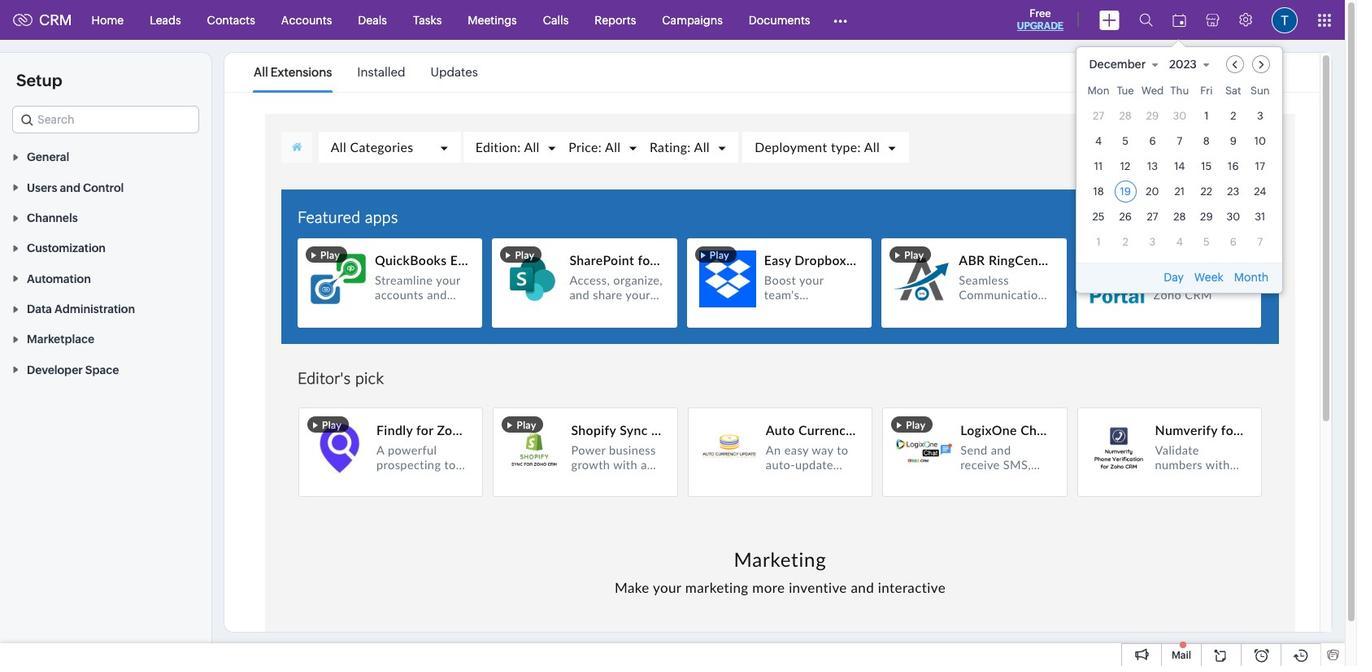 Task type: locate. For each thing, give the bounding box(es) containing it.
7 up '14'
[[1177, 135, 1183, 147]]

7 down 31
[[1258, 235, 1263, 248]]

1 horizontal spatial 2
[[1231, 109, 1237, 122]]

wed
[[1142, 84, 1164, 96]]

0 horizontal spatial 6
[[1150, 135, 1156, 147]]

6 row from the top
[[1088, 205, 1272, 227]]

1 vertical spatial 27
[[1147, 210, 1159, 222]]

5 up '12'
[[1123, 135, 1129, 147]]

3 row from the top
[[1088, 130, 1272, 152]]

users
[[27, 181, 57, 194]]

installed link
[[357, 54, 405, 91]]

grid
[[1076, 81, 1283, 262]]

4
[[1096, 135, 1102, 147], [1177, 235, 1183, 248]]

row
[[1088, 84, 1272, 101], [1088, 105, 1272, 126], [1088, 130, 1272, 152], [1088, 155, 1272, 177], [1088, 180, 1272, 202], [1088, 205, 1272, 227], [1088, 231, 1272, 253]]

and
[[60, 181, 80, 194]]

profile image
[[1272, 7, 1298, 33]]

None field
[[12, 106, 199, 133]]

6 up 13
[[1150, 135, 1156, 147]]

fri
[[1201, 84, 1213, 96]]

13
[[1148, 160, 1158, 172]]

sat
[[1226, 84, 1242, 96]]

27 down 'monday' column header
[[1093, 109, 1105, 122]]

channels
[[27, 211, 78, 225]]

1 horizontal spatial 4
[[1177, 235, 1183, 248]]

documents
[[749, 13, 810, 26]]

upgrade
[[1017, 20, 1064, 32]]

meetings
[[468, 13, 517, 26]]

27 down 20 in the right of the page
[[1147, 210, 1159, 222]]

5 row from the top
[[1088, 180, 1272, 202]]

1 horizontal spatial 28
[[1174, 210, 1186, 222]]

day
[[1164, 270, 1184, 283]]

create menu element
[[1090, 0, 1130, 39]]

15
[[1202, 160, 1212, 172]]

0 vertical spatial 6
[[1150, 135, 1156, 147]]

Search text field
[[13, 107, 198, 133]]

8
[[1204, 135, 1210, 147]]

1 horizontal spatial 5
[[1204, 235, 1210, 248]]

automation
[[27, 272, 91, 285]]

2
[[1231, 109, 1237, 122], [1123, 235, 1129, 248]]

developer space
[[27, 363, 119, 376]]

0 vertical spatial 5
[[1123, 135, 1129, 147]]

1 vertical spatial 7
[[1258, 235, 1263, 248]]

contacts link
[[194, 0, 268, 39]]

1 vertical spatial 1
[[1097, 235, 1101, 248]]

data administration button
[[0, 293, 211, 324]]

0 vertical spatial 30
[[1173, 109, 1187, 122]]

30 down the thursday column header
[[1173, 109, 1187, 122]]

4 up day link
[[1177, 235, 1183, 248]]

27
[[1093, 109, 1105, 122], [1147, 210, 1159, 222]]

5 up week at the top
[[1204, 235, 1210, 248]]

deals
[[358, 13, 387, 26]]

1 vertical spatial 29
[[1201, 210, 1213, 222]]

free upgrade
[[1017, 7, 1064, 32]]

accounts link
[[268, 0, 345, 39]]

28 down 21
[[1174, 210, 1186, 222]]

1 down friday column header
[[1205, 109, 1209, 122]]

28 down tuesday column header
[[1120, 109, 1132, 122]]

data
[[27, 303, 52, 316]]

users and control button
[[0, 172, 211, 202]]

23
[[1228, 185, 1240, 197]]

2 row from the top
[[1088, 105, 1272, 126]]

extensions
[[271, 65, 332, 79]]

channels button
[[0, 202, 211, 233]]

3 down sunday column header
[[1257, 109, 1264, 122]]

1
[[1205, 109, 1209, 122], [1097, 235, 1101, 248]]

16
[[1228, 160, 1239, 172]]

meetings link
[[455, 0, 530, 39]]

all extensions link
[[254, 54, 332, 91]]

7 row from the top
[[1088, 231, 1272, 253]]

2 down the 26
[[1123, 235, 1129, 248]]

4 row from the top
[[1088, 155, 1272, 177]]

29 down 22
[[1201, 210, 1213, 222]]

0 horizontal spatial 1
[[1097, 235, 1101, 248]]

1 down 25
[[1097, 235, 1101, 248]]

tuesday column header
[[1115, 84, 1137, 101]]

1 vertical spatial 6
[[1230, 235, 1237, 248]]

0 vertical spatial 29
[[1147, 109, 1159, 122]]

1 vertical spatial 3
[[1150, 235, 1156, 248]]

1 horizontal spatial 3
[[1257, 109, 1264, 122]]

developer space button
[[0, 354, 211, 385]]

3 down 20 in the right of the page
[[1150, 235, 1156, 248]]

profile element
[[1262, 0, 1308, 39]]

accounts
[[281, 13, 332, 26]]

users and control
[[27, 181, 124, 194]]

2023
[[1170, 57, 1197, 70]]

1 vertical spatial 5
[[1204, 235, 1210, 248]]

0 vertical spatial 28
[[1120, 109, 1132, 122]]

row containing 27
[[1088, 105, 1272, 126]]

deals link
[[345, 0, 400, 39]]

29 down wednesday column header
[[1147, 109, 1159, 122]]

0 vertical spatial 27
[[1093, 109, 1105, 122]]

1 horizontal spatial 30
[[1227, 210, 1241, 222]]

tasks link
[[400, 0, 455, 39]]

0 vertical spatial 4
[[1096, 135, 1102, 147]]

7
[[1177, 135, 1183, 147], [1258, 235, 1263, 248]]

0 horizontal spatial 7
[[1177, 135, 1183, 147]]

30
[[1173, 109, 1187, 122], [1227, 210, 1241, 222]]

Other Modules field
[[823, 7, 858, 33]]

30 down the 23
[[1227, 210, 1241, 222]]

customization button
[[0, 233, 211, 263]]

3
[[1257, 109, 1264, 122], [1150, 235, 1156, 248]]

marketplace button
[[0, 324, 211, 354]]

6
[[1150, 135, 1156, 147], [1230, 235, 1237, 248]]

2 down saturday column header
[[1231, 109, 1237, 122]]

friday column header
[[1196, 84, 1218, 101]]

4 up the 11 in the top right of the page
[[1096, 135, 1102, 147]]

28
[[1120, 109, 1132, 122], [1174, 210, 1186, 222]]

space
[[85, 363, 119, 376]]

December field
[[1089, 55, 1166, 73]]

12
[[1121, 160, 1131, 172]]

month
[[1234, 270, 1269, 283]]

administration
[[54, 303, 135, 316]]

1 horizontal spatial 6
[[1230, 235, 1237, 248]]

6 up month link
[[1230, 235, 1237, 248]]

0 vertical spatial 1
[[1205, 109, 1209, 122]]

2023 field
[[1169, 55, 1218, 73]]

1 row from the top
[[1088, 84, 1272, 101]]

customization
[[27, 242, 106, 255]]

wednesday column header
[[1142, 84, 1164, 101]]

1 vertical spatial 4
[[1177, 235, 1183, 248]]

general
[[27, 151, 69, 164]]

5
[[1123, 135, 1129, 147], [1204, 235, 1210, 248]]

search image
[[1140, 13, 1153, 27]]

1 vertical spatial 2
[[1123, 235, 1129, 248]]

24
[[1254, 185, 1267, 197]]

0 horizontal spatial 29
[[1147, 109, 1159, 122]]



Task type: describe. For each thing, give the bounding box(es) containing it.
free
[[1030, 7, 1051, 20]]

month link
[[1233, 270, 1271, 283]]

26
[[1120, 210, 1132, 222]]

0 horizontal spatial 27
[[1093, 109, 1105, 122]]

leads link
[[137, 0, 194, 39]]

18
[[1094, 185, 1104, 197]]

20
[[1146, 185, 1160, 197]]

general button
[[0, 142, 211, 172]]

1 vertical spatial 28
[[1174, 210, 1186, 222]]

0 horizontal spatial 4
[[1096, 135, 1102, 147]]

campaigns
[[662, 13, 723, 26]]

17
[[1256, 160, 1266, 172]]

week link
[[1193, 270, 1226, 283]]

reports link
[[582, 0, 649, 39]]

31
[[1255, 210, 1266, 222]]

10
[[1255, 135, 1266, 147]]

crm
[[39, 11, 72, 28]]

sun
[[1251, 84, 1270, 96]]

all
[[254, 65, 268, 79]]

14
[[1175, 160, 1185, 172]]

setup
[[16, 71, 62, 89]]

row containing 18
[[1088, 180, 1272, 202]]

search element
[[1130, 0, 1163, 40]]

row containing 25
[[1088, 205, 1272, 227]]

week
[[1195, 270, 1224, 283]]

reports
[[595, 13, 636, 26]]

saturday column header
[[1223, 84, 1245, 101]]

crm link
[[13, 11, 72, 28]]

automation button
[[0, 263, 211, 293]]

tue
[[1117, 84, 1134, 96]]

documents link
[[736, 0, 823, 39]]

0 vertical spatial 2
[[1231, 109, 1237, 122]]

thu
[[1171, 84, 1189, 96]]

thursday column header
[[1169, 84, 1191, 101]]

sunday column header
[[1250, 84, 1272, 101]]

december
[[1090, 57, 1146, 70]]

0 horizontal spatial 28
[[1120, 109, 1132, 122]]

row containing 11
[[1088, 155, 1272, 177]]

0 vertical spatial 7
[[1177, 135, 1183, 147]]

calls
[[543, 13, 569, 26]]

0 vertical spatial 3
[[1257, 109, 1264, 122]]

updates link
[[431, 54, 478, 91]]

create menu image
[[1100, 10, 1120, 30]]

25
[[1093, 210, 1105, 222]]

11
[[1095, 160, 1103, 172]]

mon
[[1088, 84, 1110, 96]]

home
[[92, 13, 124, 26]]

1 vertical spatial 30
[[1227, 210, 1241, 222]]

monday column header
[[1088, 84, 1110, 101]]

1 horizontal spatial 27
[[1147, 210, 1159, 222]]

row containing mon
[[1088, 84, 1272, 101]]

1 horizontal spatial 1
[[1205, 109, 1209, 122]]

all extensions
[[254, 65, 332, 79]]

installed
[[357, 65, 405, 79]]

19
[[1120, 185, 1131, 197]]

mail
[[1172, 650, 1192, 661]]

marketplace
[[27, 333, 94, 346]]

data administration
[[27, 303, 135, 316]]

updates
[[431, 65, 478, 79]]

0 horizontal spatial 2
[[1123, 235, 1129, 248]]

home link
[[79, 0, 137, 39]]

0 horizontal spatial 5
[[1123, 135, 1129, 147]]

contacts
[[207, 13, 255, 26]]

row containing 1
[[1088, 231, 1272, 253]]

0 horizontal spatial 3
[[1150, 235, 1156, 248]]

calls link
[[530, 0, 582, 39]]

mon tue wed thu
[[1088, 84, 1189, 96]]

campaigns link
[[649, 0, 736, 39]]

9
[[1230, 135, 1237, 147]]

0 horizontal spatial 30
[[1173, 109, 1187, 122]]

22
[[1201, 185, 1213, 197]]

row containing 4
[[1088, 130, 1272, 152]]

developer
[[27, 363, 83, 376]]

grid containing mon
[[1076, 81, 1283, 262]]

day link
[[1162, 270, 1186, 283]]

leads
[[150, 13, 181, 26]]

1 horizontal spatial 7
[[1258, 235, 1263, 248]]

calendar image
[[1173, 13, 1187, 26]]

1 horizontal spatial 29
[[1201, 210, 1213, 222]]

21
[[1175, 185, 1185, 197]]

control
[[83, 181, 124, 194]]

tasks
[[413, 13, 442, 26]]



Task type: vqa. For each thing, say whether or not it's contained in the screenshot.


